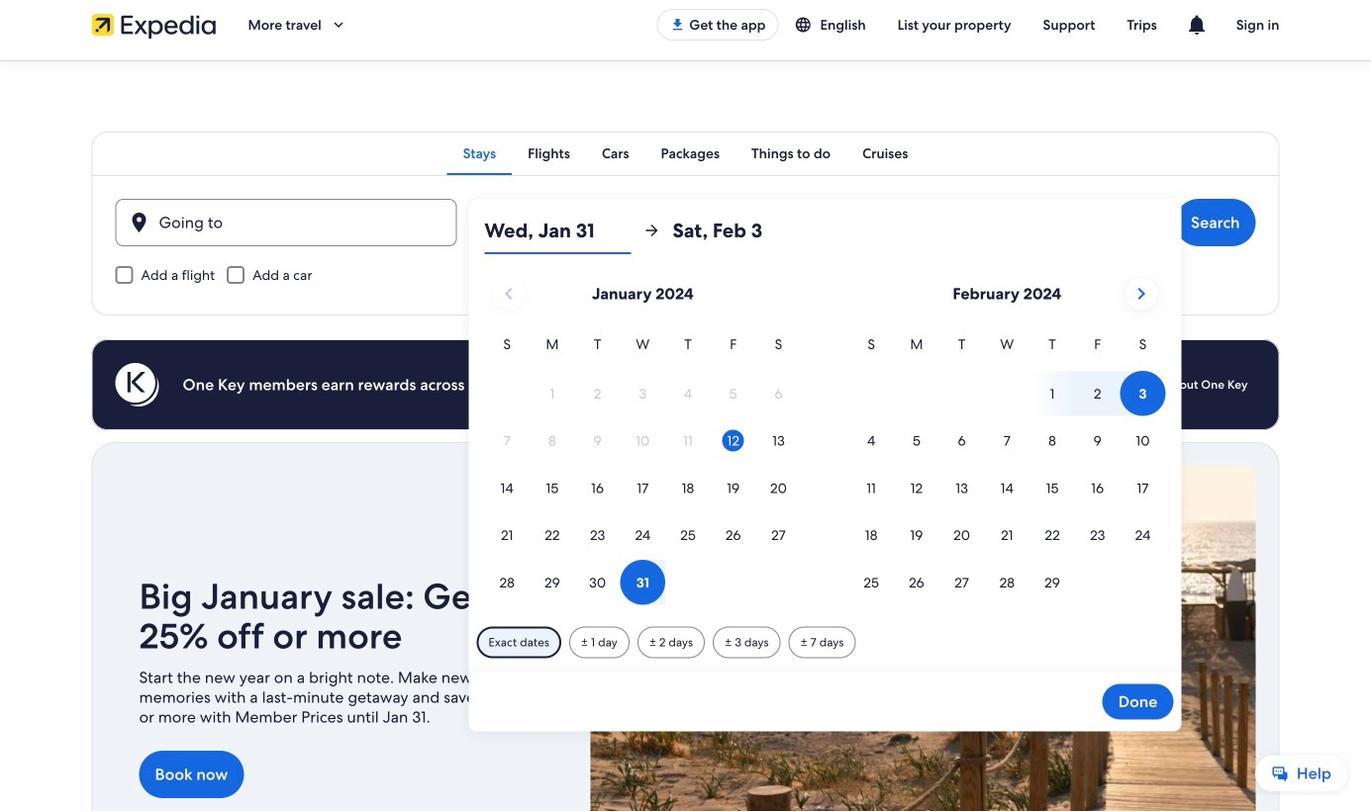 Task type: vqa. For each thing, say whether or not it's contained in the screenshot.
PRICE TRACKING image at the top of page
no



Task type: locate. For each thing, give the bounding box(es) containing it.
tab list
[[92, 132, 1280, 175]]

today element
[[722, 430, 744, 452]]

download the app button image
[[669, 17, 685, 33]]

directional image
[[643, 222, 661, 240]]

small image
[[795, 16, 820, 34]]

application
[[484, 270, 1166, 608]]

main content
[[0, 60, 1371, 812]]

next month image
[[1129, 282, 1153, 306]]



Task type: describe. For each thing, give the bounding box(es) containing it.
expedia logo image
[[92, 11, 216, 39]]

previous month image
[[497, 282, 521, 306]]

more travel image
[[329, 16, 347, 34]]

january 2024 element
[[484, 334, 801, 608]]

communication center icon image
[[1185, 13, 1209, 37]]

february 2024 element
[[849, 334, 1166, 608]]



